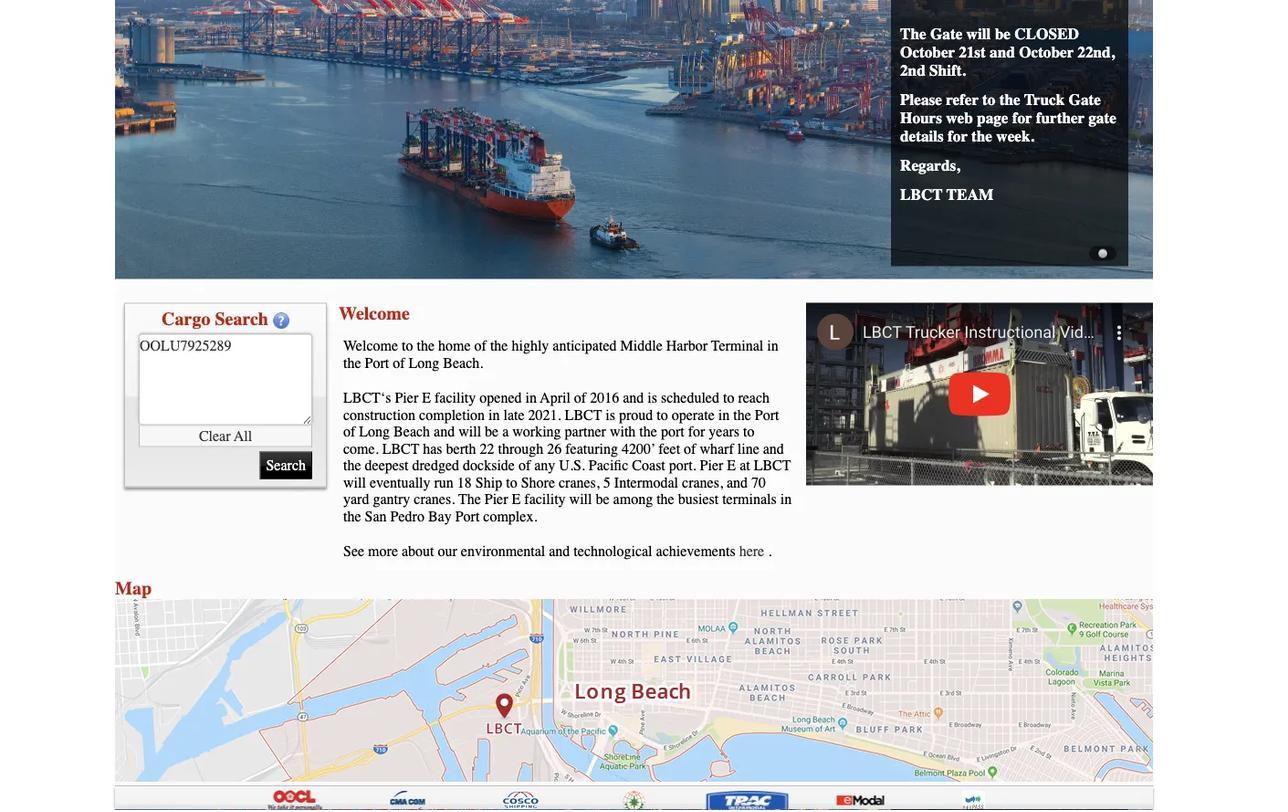 Task type: locate. For each thing, give the bounding box(es) containing it.
0 horizontal spatial be
[[485, 423, 499, 440]]

1 vertical spatial long
[[359, 423, 390, 440]]

0 horizontal spatial e
[[422, 390, 431, 407]]

in left the late
[[489, 407, 500, 423]]

closed
[[1015, 25, 1080, 43]]

1 horizontal spatial october
[[1020, 43, 1074, 62]]

pier up beach
[[395, 390, 419, 407]]

the
[[1000, 91, 1021, 109], [972, 127, 993, 146], [417, 338, 435, 354], [490, 338, 508, 354], [343, 354, 361, 371], [734, 407, 752, 423], [640, 423, 658, 440], [343, 457, 361, 474], [657, 491, 675, 508], [343, 508, 361, 525]]

october up truck
[[1020, 43, 1074, 62]]

0 horizontal spatial cranes,
[[559, 474, 600, 491]]

eventually
[[370, 474, 431, 491]]

2 october from the left
[[1020, 43, 1074, 62]]

gate up shift. on the top right
[[931, 25, 963, 43]]

cranes, left 5
[[559, 474, 600, 491]]

in right the terminal at the top of the page
[[768, 338, 779, 354]]

of right home
[[475, 338, 487, 354]]

long down lbct's
[[359, 423, 390, 440]]

of left the 2016
[[574, 390, 587, 407]]

for right page in the top of the page
[[1013, 109, 1033, 127]]

0 horizontal spatial the
[[459, 491, 481, 508]]

lbct's pier e facility opened in april of 2016 and is scheduled to reach construction completion in late 2021.  lbct is proud to operate in the port of long beach and will be a working partner with the port for years to come.  lbct has berth 22 through 26 featuring 4200' feet of wharf line and the deepest dredged dockside of any u.s. pacific coast port. pier e at lbct will eventually run 18 ship to shore cranes, 5 intermodal cranes, and 70 yard gantry cranes. the pier e facility will be among the busiest terminals in the san pedro bay port complex.
[[343, 390, 792, 525]]

port inside the welcome to the home of the highly anticipated middle harbor terminal in the port of long beach.
[[365, 354, 389, 371]]

here link
[[740, 543, 765, 560]]

long
[[409, 354, 440, 371], [359, 423, 390, 440]]

be left a
[[485, 423, 499, 440]]

facility down the any
[[525, 491, 566, 508]]

details
[[901, 127, 944, 146]]

cargo search
[[162, 308, 269, 329]]

0 horizontal spatial port
[[365, 354, 389, 371]]

None submit
[[260, 452, 312, 479]]

to
[[983, 91, 996, 109], [402, 338, 413, 354], [723, 390, 735, 407], [657, 407, 668, 423], [744, 423, 755, 440], [506, 474, 518, 491]]

in right the late
[[526, 390, 537, 407]]

e left shore
[[512, 491, 521, 508]]

pacific
[[589, 457, 629, 474]]

1 vertical spatial pier
[[700, 457, 724, 474]]

1 vertical spatial facility
[[525, 491, 566, 508]]

to right "years"
[[744, 423, 755, 440]]

0 horizontal spatial october
[[901, 43, 956, 62]]

for inside lbct's pier e facility opened in april of 2016 and is scheduled to reach construction completion in late 2021.  lbct is proud to operate in the port of long beach and will be a working partner with the port for years to come.  lbct has berth 22 through 26 featuring 4200' feet of wharf line and the deepest dredged dockside of any u.s. pacific coast port. pier e at lbct will eventually run 18 ship to shore cranes, 5 intermodal cranes, and 70 yard gantry cranes. the pier e facility will be among the busiest terminals in the san pedro bay port complex.
[[689, 423, 706, 440]]

featuring
[[566, 440, 618, 457]]

2 horizontal spatial be
[[995, 25, 1011, 43]]

facility down beach. at the left top of page
[[435, 390, 476, 407]]

0 horizontal spatial is
[[606, 407, 616, 423]]

beach.
[[443, 354, 484, 371]]

the left week.
[[972, 127, 993, 146]]

is left "proud"
[[606, 407, 616, 423]]

and left technological
[[549, 543, 570, 560]]

partner
[[565, 423, 607, 440]]

1 vertical spatial e
[[728, 457, 736, 474]]

welcome for welcome to the home of the highly anticipated middle harbor terminal in the port of long beach.
[[343, 338, 398, 354]]

working
[[513, 423, 561, 440]]

1 horizontal spatial long
[[409, 354, 440, 371]]

be left closed in the right top of the page
[[995, 25, 1011, 43]]

e left the at
[[728, 457, 736, 474]]

truck
[[1025, 91, 1065, 109]]

1 horizontal spatial pier
[[485, 491, 508, 508]]

long inside lbct's pier e facility opened in april of 2016 and is scheduled to reach construction completion in late 2021.  lbct is proud to operate in the port of long beach and will be a working partner with the port for years to come.  lbct has berth 22 through 26 featuring 4200' feet of wharf line and the deepest dredged dockside of any u.s. pacific coast port. pier e at lbct will eventually run 18 ship to shore cranes, 5 intermodal cranes, and 70 yard gantry cranes. the pier e facility will be among the busiest terminals in the san pedro bay port complex.
[[359, 423, 390, 440]]

pier down dockside
[[485, 491, 508, 508]]

1 horizontal spatial for
[[948, 127, 968, 146]]

0 vertical spatial the
[[901, 25, 927, 43]]

1 vertical spatial the
[[459, 491, 481, 508]]

clear
[[199, 427, 231, 444]]

the up 2nd
[[901, 25, 927, 43]]

will left a
[[459, 423, 482, 440]]

the up lbct's
[[343, 354, 361, 371]]

gate inside please refer to the truck gate hours web page for further gate details for the week.
[[1069, 91, 1102, 109]]

1 horizontal spatial cranes,
[[682, 474, 723, 491]]

for right details
[[948, 127, 968, 146]]

26
[[547, 440, 562, 457]]

0 vertical spatial facility
[[435, 390, 476, 407]]

october
[[901, 43, 956, 62], [1020, 43, 1074, 62]]

to left home
[[402, 338, 413, 354]]

shift.
[[930, 62, 966, 80]]

0 horizontal spatial long
[[359, 423, 390, 440]]

0 vertical spatial be
[[995, 25, 1011, 43]]

line
[[738, 440, 760, 457]]

1 vertical spatial welcome
[[343, 338, 398, 354]]

will up refer at right top
[[967, 25, 992, 43]]

cranes, down wharf
[[682, 474, 723, 491]]

complex.
[[484, 508, 538, 525]]

long left beach. at the left top of page
[[409, 354, 440, 371]]

more
[[368, 543, 398, 560]]

of right "feet"
[[684, 440, 697, 457]]

for right port
[[689, 423, 706, 440]]

0 vertical spatial gate
[[931, 25, 963, 43]]

welcome inside the welcome to the home of the highly anticipated middle harbor terminal in the port of long beach.
[[343, 338, 398, 354]]

pier
[[395, 390, 419, 407], [700, 457, 724, 474], [485, 491, 508, 508]]

highly
[[512, 338, 549, 354]]

2 horizontal spatial for
[[1013, 109, 1033, 127]]

is left scheduled
[[648, 390, 658, 407]]

1 horizontal spatial be
[[596, 491, 610, 508]]

busiest
[[678, 491, 719, 508]]

to right refer at right top
[[983, 91, 996, 109]]

2 horizontal spatial port
[[755, 407, 780, 423]]

the left port
[[640, 423, 658, 440]]

port right bay
[[456, 508, 480, 525]]

lbct up featuring on the left of the page
[[565, 407, 602, 423]]

1 horizontal spatial e
[[512, 491, 521, 508]]

deepest
[[365, 457, 409, 474]]

see
[[343, 543, 365, 560]]

any
[[535, 457, 556, 474]]

0 vertical spatial port
[[365, 354, 389, 371]]

0 vertical spatial pier
[[395, 390, 419, 407]]

1 vertical spatial port
[[755, 407, 780, 423]]

be
[[995, 25, 1011, 43], [485, 423, 499, 440], [596, 491, 610, 508]]

2 horizontal spatial pier
[[700, 457, 724, 474]]

of up construction
[[393, 354, 405, 371]]

wharf
[[700, 440, 734, 457]]

lbct
[[901, 186, 943, 204], [565, 407, 602, 423], [382, 440, 420, 457], [754, 457, 792, 474]]

22nd,
[[1078, 43, 1115, 62]]

to inside please refer to the truck gate hours web page for further gate details for the week.
[[983, 91, 996, 109]]

1 vertical spatial be
[[485, 423, 499, 440]]

will inside the gate will be closed october 21st and october 22nd, 2nd shift.
[[967, 25, 992, 43]]

0 horizontal spatial gate
[[931, 25, 963, 43]]

lbct team
[[901, 186, 994, 204]]

cargo
[[162, 308, 210, 329]]

regards,​
[[901, 157, 961, 175]]

0 horizontal spatial for
[[689, 423, 706, 440]]

1 horizontal spatial gate
[[1069, 91, 1102, 109]]

team
[[947, 186, 994, 204]]

2 horizontal spatial e
[[728, 457, 736, 474]]

pier right port.
[[700, 457, 724, 474]]

port up lbct's
[[365, 354, 389, 371]]

2 vertical spatial port
[[456, 508, 480, 525]]

u.s.
[[559, 457, 585, 474]]

1 horizontal spatial port
[[456, 508, 480, 525]]

in
[[768, 338, 779, 354], [526, 390, 537, 407], [489, 407, 500, 423], [719, 407, 730, 423], [781, 491, 792, 508]]

0 vertical spatial long
[[409, 354, 440, 371]]

the inside lbct's pier e facility opened in april of 2016 and is scheduled to reach construction completion in late 2021.  lbct is proud to operate in the port of long beach and will be a working partner with the port for years to come.  lbct has berth 22 through 26 featuring 4200' feet of wharf line and the deepest dredged dockside of any u.s. pacific coast port. pier e at lbct will eventually run 18 ship to shore cranes, 5 intermodal cranes, and 70 yard gantry cranes. the pier e facility will be among the busiest terminals in the san pedro bay port complex.
[[459, 491, 481, 508]]

about
[[402, 543, 434, 560]]

gate right truck
[[1069, 91, 1102, 109]]

2021.
[[529, 407, 561, 423]]

to right ship
[[506, 474, 518, 491]]

1 vertical spatial gate
[[1069, 91, 1102, 109]]

the
[[901, 25, 927, 43], [459, 491, 481, 508]]

a
[[503, 423, 509, 440]]

bay
[[428, 508, 452, 525]]

facility
[[435, 390, 476, 407], [525, 491, 566, 508]]

port
[[365, 354, 389, 371], [755, 407, 780, 423], [456, 508, 480, 525]]

2016
[[590, 390, 620, 407]]

completion
[[419, 407, 485, 423]]

refer
[[947, 91, 979, 109]]

the left truck
[[1000, 91, 1021, 109]]

e up beach
[[422, 390, 431, 407]]

1 cranes, from the left
[[559, 474, 600, 491]]

0 vertical spatial welcome
[[339, 303, 410, 324]]

the right run
[[459, 491, 481, 508]]

port up the line
[[755, 407, 780, 423]]

for
[[1013, 109, 1033, 127], [948, 127, 968, 146], [689, 423, 706, 440]]

berth
[[446, 440, 476, 457]]

lbct left has at the bottom
[[382, 440, 420, 457]]

be left "among"
[[596, 491, 610, 508]]

april
[[540, 390, 571, 407]]

among
[[614, 491, 653, 508]]

october up please
[[901, 43, 956, 62]]

1 horizontal spatial the
[[901, 25, 927, 43]]

to left reach
[[723, 390, 735, 407]]

of
[[475, 338, 487, 354], [393, 354, 405, 371], [574, 390, 587, 407], [343, 423, 356, 440], [684, 440, 697, 457], [519, 457, 531, 474]]

with
[[610, 423, 636, 440]]

page
[[978, 109, 1009, 127]]

e
[[422, 390, 431, 407], [728, 457, 736, 474], [512, 491, 521, 508]]

the right "among"
[[657, 491, 675, 508]]

will
[[967, 25, 992, 43], [459, 423, 482, 440], [343, 474, 366, 491], [570, 491, 592, 508]]



Task type: describe. For each thing, give the bounding box(es) containing it.
week.
[[997, 127, 1035, 146]]

clear all
[[199, 427, 252, 444]]

and left 70
[[727, 474, 748, 491]]

search
[[215, 308, 269, 329]]

port
[[661, 423, 685, 440]]

2 vertical spatial be
[[596, 491, 610, 508]]

anticipated
[[553, 338, 617, 354]]

feet
[[659, 440, 681, 457]]

to right "proud"
[[657, 407, 668, 423]]

to inside the welcome to the home of the highly anticipated middle harbor terminal in the port of long beach.
[[402, 338, 413, 354]]

pedro
[[391, 508, 425, 525]]

all
[[234, 427, 252, 444]]

please refer to the truck gate hours web page for further gate details for the week.
[[901, 91, 1117, 146]]

long inside the welcome to the home of the highly anticipated middle harbor terminal in the port of long beach.
[[409, 354, 440, 371]]

in right 70
[[781, 491, 792, 508]]

lbct right the at
[[754, 457, 792, 474]]

and right the 2016
[[623, 390, 644, 407]]

dockside
[[463, 457, 515, 474]]

the left home
[[417, 338, 435, 354]]

coast
[[632, 457, 666, 474]]

0 horizontal spatial facility
[[435, 390, 476, 407]]

further
[[1037, 109, 1085, 127]]

web
[[947, 109, 974, 127]]

middle
[[621, 338, 663, 354]]

cranes.
[[414, 491, 455, 508]]

map
[[115, 578, 152, 599]]

operate
[[672, 407, 715, 423]]

dredged
[[412, 457, 460, 474]]

the up the line
[[734, 407, 752, 423]]

be inside the gate will be closed october 21st and october 22nd, 2nd shift.
[[995, 25, 1011, 43]]

come.
[[343, 440, 379, 457]]

5
[[604, 474, 611, 491]]

.
[[768, 543, 772, 560]]

in inside the welcome to the home of the highly anticipated middle harbor terminal in the port of long beach.
[[768, 338, 779, 354]]

the left highly
[[490, 338, 508, 354]]

gantry
[[373, 491, 410, 508]]

1 october from the left
[[901, 43, 956, 62]]

here
[[740, 543, 765, 560]]

technological
[[574, 543, 653, 560]]

hours
[[901, 109, 943, 127]]

Enter container numbers and/ or booking numbers. text field
[[139, 334, 312, 425]]

2 vertical spatial e
[[512, 491, 521, 508]]

70
[[752, 474, 766, 491]]

welcome for welcome
[[339, 303, 410, 324]]

2 vertical spatial pier
[[485, 491, 508, 508]]

terminal
[[712, 338, 764, 354]]

0 vertical spatial e
[[422, 390, 431, 407]]

and right the line
[[763, 440, 785, 457]]

our
[[438, 543, 458, 560]]

at
[[740, 457, 751, 474]]

has
[[423, 440, 443, 457]]

yard
[[343, 491, 369, 508]]

4200'
[[622, 440, 656, 457]]

the left san
[[343, 508, 361, 525]]

please
[[901, 91, 943, 109]]

construction
[[343, 407, 416, 423]]

2 cranes, from the left
[[682, 474, 723, 491]]

reach
[[738, 390, 770, 407]]

2nd
[[901, 62, 926, 80]]

will left 5
[[570, 491, 592, 508]]

clear all button
[[139, 425, 312, 447]]

late
[[504, 407, 525, 423]]

1 horizontal spatial is
[[648, 390, 658, 407]]

run
[[434, 474, 454, 491]]

gate
[[1089, 109, 1117, 127]]

environmental
[[461, 543, 546, 560]]

lbct down regards,​
[[901, 186, 943, 204]]

lbct's
[[343, 390, 391, 407]]

of left the any
[[519, 457, 531, 474]]

welcome to the home of the highly anticipated middle harbor terminal in the port of long beach.
[[343, 338, 779, 371]]

through
[[498, 440, 544, 457]]

gate inside the gate will be closed october 21st and october 22nd, 2nd shift.
[[931, 25, 963, 43]]

shore
[[521, 474, 555, 491]]

22
[[480, 440, 495, 457]]

terminals
[[723, 491, 777, 508]]

proud
[[619, 407, 653, 423]]

ship
[[476, 474, 503, 491]]

opened
[[480, 390, 522, 407]]

will down come.
[[343, 474, 366, 491]]

and right beach
[[434, 423, 455, 440]]

beach
[[394, 423, 430, 440]]

years
[[709, 423, 740, 440]]

18
[[458, 474, 472, 491]]

the gate will be closed october 21st and october 22nd, 2nd shift.
[[901, 25, 1115, 80]]

of down lbct's
[[343, 423, 356, 440]]

port.
[[669, 457, 697, 474]]

the inside the gate will be closed october 21st and october 22nd, 2nd shift.
[[901, 25, 927, 43]]

see more about our environmental and technological achievements here .
[[343, 543, 772, 560]]

intermodal
[[615, 474, 679, 491]]

san
[[365, 508, 387, 525]]

achievements
[[656, 543, 736, 560]]

in right operate
[[719, 407, 730, 423]]

the up the yard
[[343, 457, 361, 474]]

1 horizontal spatial facility
[[525, 491, 566, 508]]

harbor
[[667, 338, 708, 354]]

scheduled
[[661, 390, 720, 407]]

home
[[439, 338, 471, 354]]

0 horizontal spatial pier
[[395, 390, 419, 407]]



Task type: vqa. For each thing, say whether or not it's contained in the screenshot.
2nd Ool from the bottom
no



